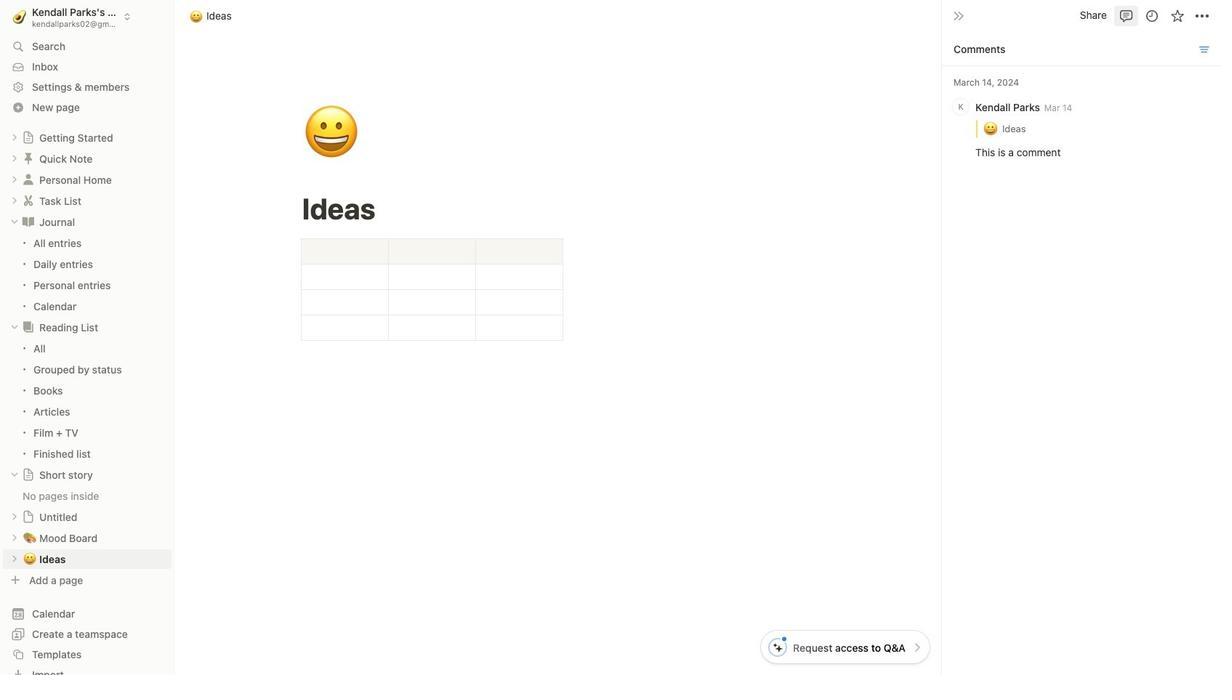 Task type: vqa. For each thing, say whether or not it's contained in the screenshot.
Link Or Create A Database… "text box"
no



Task type: describe. For each thing, give the bounding box(es) containing it.
change page icon image for second open image
[[21, 173, 36, 187]]

2 close image from the top
[[10, 323, 19, 332]]

3 open image from the top
[[10, 197, 19, 205]]

change page icon image for 2nd open image from the bottom
[[22, 511, 35, 524]]

1 open image from the top
[[10, 133, 19, 142]]

🥑 image
[[13, 7, 26, 26]]

comments image
[[1119, 8, 1134, 23]]

updates image
[[1145, 8, 1159, 23]]

change page icon image for third open image from the top
[[21, 194, 36, 208]]

change page icon image for second open icon from the bottom
[[22, 131, 35, 144]]

0 vertical spatial 😀 image
[[190, 8, 203, 24]]

2 vertical spatial 😀 image
[[23, 551, 36, 567]]

2 open image from the top
[[10, 175, 19, 184]]

change page icon image for fifth open image from the bottom
[[21, 151, 36, 166]]

2 open image from the top
[[10, 555, 19, 564]]

close image
[[10, 471, 19, 479]]

5 open image from the top
[[10, 534, 19, 543]]

favorite image
[[1170, 8, 1185, 23]]



Task type: locate. For each thing, give the bounding box(es) containing it.
1 vertical spatial group
[[0, 338, 175, 465]]

2 horizontal spatial 😀 image
[[303, 96, 360, 170]]

1 open image from the top
[[10, 154, 19, 163]]

close sidebar image
[[953, 10, 965, 21]]

change page icon image for close image
[[22, 469, 35, 482]]

change page icon image for second close icon from the bottom
[[21, 215, 36, 229]]

1 vertical spatial 😀 image
[[303, 96, 360, 170]]

🎨 image
[[23, 530, 36, 546]]

open image
[[10, 154, 19, 163], [10, 175, 19, 184], [10, 197, 19, 205], [10, 513, 19, 522], [10, 534, 19, 543]]

1 vertical spatial close image
[[10, 323, 19, 332]]

group for second close icon from the top of the page
[[0, 338, 175, 465]]

0 vertical spatial close image
[[10, 218, 19, 226]]

1 close image from the top
[[10, 218, 19, 226]]

0 vertical spatial open image
[[10, 133, 19, 142]]

1 group from the top
[[0, 233, 175, 317]]

open image
[[10, 133, 19, 142], [10, 555, 19, 564]]

😀 image
[[190, 8, 203, 24], [303, 96, 360, 170], [23, 551, 36, 567]]

0 vertical spatial group
[[0, 233, 175, 317]]

group for second close icon from the bottom
[[0, 233, 175, 317]]

4 open image from the top
[[10, 513, 19, 522]]

1 horizontal spatial 😀 image
[[190, 8, 203, 24]]

2 group from the top
[[0, 338, 175, 465]]

0 horizontal spatial 😀 image
[[23, 551, 36, 567]]

change page icon image for second close icon from the top of the page
[[21, 320, 36, 335]]

close image
[[10, 218, 19, 226], [10, 323, 19, 332]]

1 vertical spatial open image
[[10, 555, 19, 564]]

change page icon image
[[22, 131, 35, 144], [21, 151, 36, 166], [21, 173, 36, 187], [21, 194, 36, 208], [21, 215, 36, 229], [21, 320, 36, 335], [22, 469, 35, 482], [22, 511, 35, 524]]

group
[[0, 233, 175, 317], [0, 338, 175, 465]]



